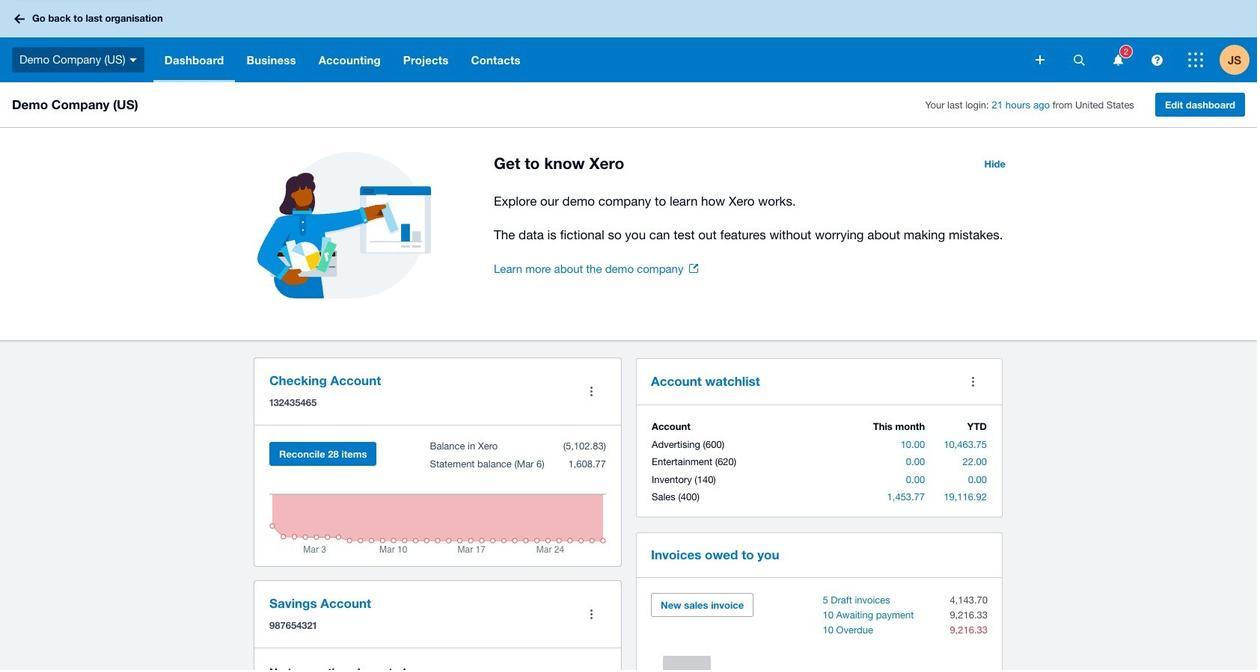 Task type: locate. For each thing, give the bounding box(es) containing it.
accounts watchlist options image
[[958, 367, 988, 397]]

0 horizontal spatial svg image
[[129, 58, 137, 62]]

banner
[[0, 0, 1257, 82]]

manage menu toggle image
[[576, 377, 606, 407]]

svg image
[[1036, 55, 1045, 64], [129, 58, 137, 62]]

svg image
[[14, 14, 25, 24], [1188, 52, 1203, 67], [1074, 54, 1085, 65], [1113, 54, 1123, 65], [1151, 54, 1163, 65]]



Task type: describe. For each thing, give the bounding box(es) containing it.
intro banner body element
[[494, 191, 1015, 245]]

1 horizontal spatial svg image
[[1036, 55, 1045, 64]]



Task type: vqa. For each thing, say whether or not it's contained in the screenshot.
leftmost svg icon
yes



